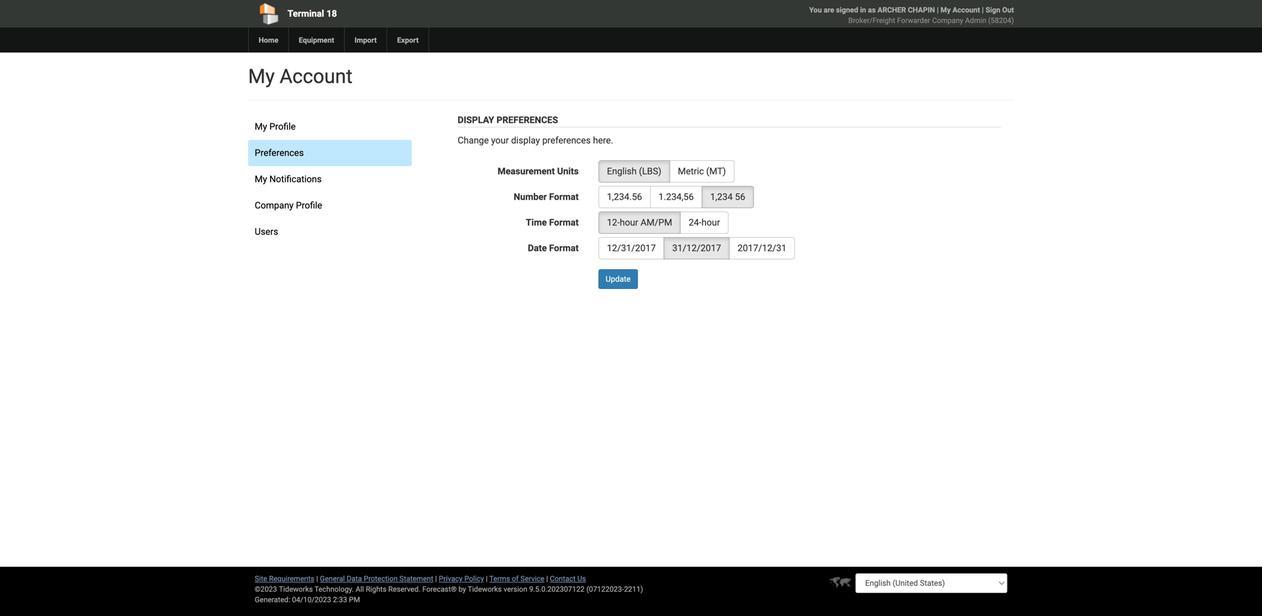 Task type: vqa. For each thing, say whether or not it's contained in the screenshot.
SITE REQUIREMENTS | GENERAL DATA PROTECTION STATEMENT | PRIVACY POLICY | TERMS OF SERVICE | CONTACT US ©2023 TIDEWORKS TECHNOLOGY. ALL RIGHTS RESERVED. FORECAST® BY TIDEWORKS VERSION 9.5.0.202307122 (07122023-2211) GENERATED: 16/10/2023 1:42 PM
no



Task type: locate. For each thing, give the bounding box(es) containing it.
change
[[458, 135, 489, 146]]

my account link
[[941, 6, 981, 14]]

0 vertical spatial account
[[953, 6, 981, 14]]

terminal
[[288, 8, 324, 19]]

1 vertical spatial preferences
[[255, 148, 304, 159]]

preferences
[[497, 115, 558, 126], [255, 148, 304, 159]]

pm
[[349, 596, 360, 605]]

1 vertical spatial company
[[255, 200, 294, 211]]

hour
[[620, 217, 639, 228], [702, 217, 721, 228]]

| up forecast®
[[435, 575, 437, 584]]

hour up 12/31/2017
[[620, 217, 639, 228]]

1 hour from the left
[[620, 217, 639, 228]]

| left general
[[316, 575, 318, 584]]

0 horizontal spatial hour
[[620, 217, 639, 228]]

1,234.56
[[607, 192, 643, 203]]

in
[[861, 6, 867, 14]]

| up tideworks
[[486, 575, 488, 584]]

change your display preferences here.
[[458, 135, 614, 146]]

export
[[397, 36, 419, 44]]

1 format from the top
[[550, 192, 579, 203]]

service
[[521, 575, 545, 584]]

terminal 18
[[288, 8, 337, 19]]

home link
[[248, 28, 288, 53]]

your
[[491, 135, 509, 146]]

number
[[514, 192, 547, 203]]

contact
[[550, 575, 576, 584]]

profile
[[270, 121, 296, 132], [296, 200, 322, 211]]

0 horizontal spatial preferences
[[255, 148, 304, 159]]

format down the units
[[550, 192, 579, 203]]

metric
[[678, 166, 704, 177]]

my
[[941, 6, 951, 14], [248, 65, 275, 88], [255, 121, 267, 132], [255, 174, 267, 185]]

1 vertical spatial profile
[[296, 200, 322, 211]]

export link
[[387, 28, 429, 53]]

broker/freight
[[849, 16, 896, 25]]

format right date
[[550, 243, 579, 254]]

hour down 1,234
[[702, 217, 721, 228]]

my down home link
[[248, 65, 275, 88]]

1 horizontal spatial account
[[953, 6, 981, 14]]

units
[[558, 166, 579, 177]]

| left sign
[[983, 6, 984, 14]]

12-
[[607, 217, 620, 228]]

you
[[810, 6, 822, 14]]

2 vertical spatial format
[[550, 243, 579, 254]]

my profile
[[255, 121, 296, 132]]

forecast®
[[423, 586, 457, 594]]

home
[[259, 36, 279, 44]]

my account
[[248, 65, 353, 88]]

archer
[[878, 6, 907, 14]]

of
[[512, 575, 519, 584]]

(07122023-
[[587, 586, 624, 594]]

as
[[869, 6, 876, 14]]

(58204)
[[989, 16, 1015, 25]]

my left the notifications
[[255, 174, 267, 185]]

account up "admin"
[[953, 6, 981, 14]]

2 hour from the left
[[702, 217, 721, 228]]

2:33
[[333, 596, 347, 605]]

12/31/2017
[[607, 243, 656, 254]]

company up the users
[[255, 200, 294, 211]]

(lbs)
[[639, 166, 662, 177]]

forwarder
[[898, 16, 931, 25]]

terms
[[490, 575, 510, 584]]

company down my account link at the right
[[933, 16, 964, 25]]

rights
[[366, 586, 387, 594]]

display
[[458, 115, 495, 126]]

1 horizontal spatial profile
[[296, 200, 322, 211]]

company profile
[[255, 200, 322, 211]]

terminal 18 link
[[248, 0, 556, 28]]

protection
[[364, 575, 398, 584]]

my for my account
[[248, 65, 275, 88]]

general
[[320, 575, 345, 584]]

update
[[606, 275, 631, 284]]

2 format from the top
[[550, 217, 579, 228]]

1 vertical spatial account
[[280, 65, 353, 88]]

56
[[736, 192, 746, 203]]

data
[[347, 575, 362, 584]]

2211)
[[624, 586, 644, 594]]

format
[[550, 192, 579, 203], [550, 217, 579, 228], [550, 243, 579, 254]]

english
[[607, 166, 637, 177]]

0 vertical spatial profile
[[270, 121, 296, 132]]

0 vertical spatial company
[[933, 16, 964, 25]]

| right chapin at the right top
[[938, 6, 939, 14]]

1 vertical spatial format
[[550, 217, 579, 228]]

preferences up display
[[497, 115, 558, 126]]

company
[[933, 16, 964, 25], [255, 200, 294, 211]]

| up 9.5.0.202307122
[[547, 575, 548, 584]]

0 vertical spatial format
[[550, 192, 579, 203]]

notifications
[[270, 174, 322, 185]]

|
[[938, 6, 939, 14], [983, 6, 984, 14], [316, 575, 318, 584], [435, 575, 437, 584], [486, 575, 488, 584], [547, 575, 548, 584]]

1 horizontal spatial company
[[933, 16, 964, 25]]

0 horizontal spatial profile
[[270, 121, 296, 132]]

am/pm
[[641, 217, 673, 228]]

preferences down my profile
[[255, 148, 304, 159]]

terms of service link
[[490, 575, 545, 584]]

display
[[511, 135, 540, 146]]

technology.
[[315, 586, 354, 594]]

equipment
[[299, 36, 334, 44]]

display preferences
[[458, 115, 558, 126]]

31/12/2017
[[673, 243, 722, 254]]

my up my notifications
[[255, 121, 267, 132]]

3 format from the top
[[550, 243, 579, 254]]

profile down the notifications
[[296, 200, 322, 211]]

format right time
[[550, 217, 579, 228]]

measurement
[[498, 166, 555, 177]]

my right chapin at the right top
[[941, 6, 951, 14]]

profile up my notifications
[[270, 121, 296, 132]]

sign out link
[[986, 6, 1015, 14]]

0 vertical spatial preferences
[[497, 115, 558, 126]]

format for time format
[[550, 217, 579, 228]]

1 horizontal spatial hour
[[702, 217, 721, 228]]

metric (mt)
[[678, 166, 726, 177]]

reserved.
[[389, 586, 421, 594]]

account down equipment link on the left
[[280, 65, 353, 88]]



Task type: describe. For each thing, give the bounding box(es) containing it.
equipment link
[[288, 28, 344, 53]]

date format
[[528, 243, 579, 254]]

version
[[504, 586, 528, 594]]

company inside you are signed in as archer chapin | my account | sign out broker/freight forwarder company admin (58204)
[[933, 16, 964, 25]]

import
[[355, 36, 377, 44]]

24-
[[689, 217, 702, 228]]

profile for my profile
[[270, 121, 296, 132]]

0 horizontal spatial account
[[280, 65, 353, 88]]

time format
[[526, 217, 579, 228]]

tideworks
[[468, 586, 502, 594]]

format for number format
[[550, 192, 579, 203]]

you are signed in as archer chapin | my account | sign out broker/freight forwarder company admin (58204)
[[810, 6, 1015, 25]]

1,234 56
[[711, 192, 746, 203]]

hour for 12-
[[620, 217, 639, 228]]

requirements
[[269, 575, 315, 584]]

1.234,56
[[659, 192, 694, 203]]

account inside you are signed in as archer chapin | my account | sign out broker/freight forwarder company admin (58204)
[[953, 6, 981, 14]]

privacy
[[439, 575, 463, 584]]

contact us link
[[550, 575, 586, 584]]

9.5.0.202307122
[[530, 586, 585, 594]]

0 horizontal spatial company
[[255, 200, 294, 211]]

12-hour am/pm
[[607, 217, 673, 228]]

by
[[459, 586, 466, 594]]

2017/12/31
[[738, 243, 787, 254]]

hour for 24-
[[702, 217, 721, 228]]

privacy policy link
[[439, 575, 484, 584]]

24-hour
[[689, 217, 721, 228]]

english (lbs)
[[607, 166, 662, 177]]

my notifications
[[255, 174, 322, 185]]

chapin
[[909, 6, 936, 14]]

site requirements link
[[255, 575, 315, 584]]

generated:
[[255, 596, 290, 605]]

date
[[528, 243, 547, 254]]

here.
[[593, 135, 614, 146]]

us
[[578, 575, 586, 584]]

are
[[824, 6, 835, 14]]

site
[[255, 575, 267, 584]]

update button
[[599, 270, 638, 289]]

time
[[526, 217, 547, 228]]

general data protection statement link
[[320, 575, 434, 584]]

signed
[[837, 6, 859, 14]]

number format
[[514, 192, 579, 203]]

all
[[356, 586, 364, 594]]

measurement units
[[498, 166, 579, 177]]

statement
[[400, 575, 434, 584]]

out
[[1003, 6, 1015, 14]]

preferences
[[543, 135, 591, 146]]

my for my notifications
[[255, 174, 267, 185]]

my inside you are signed in as archer chapin | my account | sign out broker/freight forwarder company admin (58204)
[[941, 6, 951, 14]]

policy
[[465, 575, 484, 584]]

04/10/2023
[[292, 596, 331, 605]]

sign
[[986, 6, 1001, 14]]

1 horizontal spatial preferences
[[497, 115, 558, 126]]

users
[[255, 227, 278, 237]]

import link
[[344, 28, 387, 53]]

profile for company profile
[[296, 200, 322, 211]]

(mt)
[[707, 166, 726, 177]]

1,234
[[711, 192, 733, 203]]

18
[[327, 8, 337, 19]]

format for date format
[[550, 243, 579, 254]]

site requirements | general data protection statement | privacy policy | terms of service | contact us ©2023 tideworks technology. all rights reserved. forecast® by tideworks version 9.5.0.202307122 (07122023-2211) generated: 04/10/2023 2:33 pm
[[255, 575, 644, 605]]

©2023 tideworks
[[255, 586, 313, 594]]

admin
[[966, 16, 987, 25]]

my for my profile
[[255, 121, 267, 132]]



